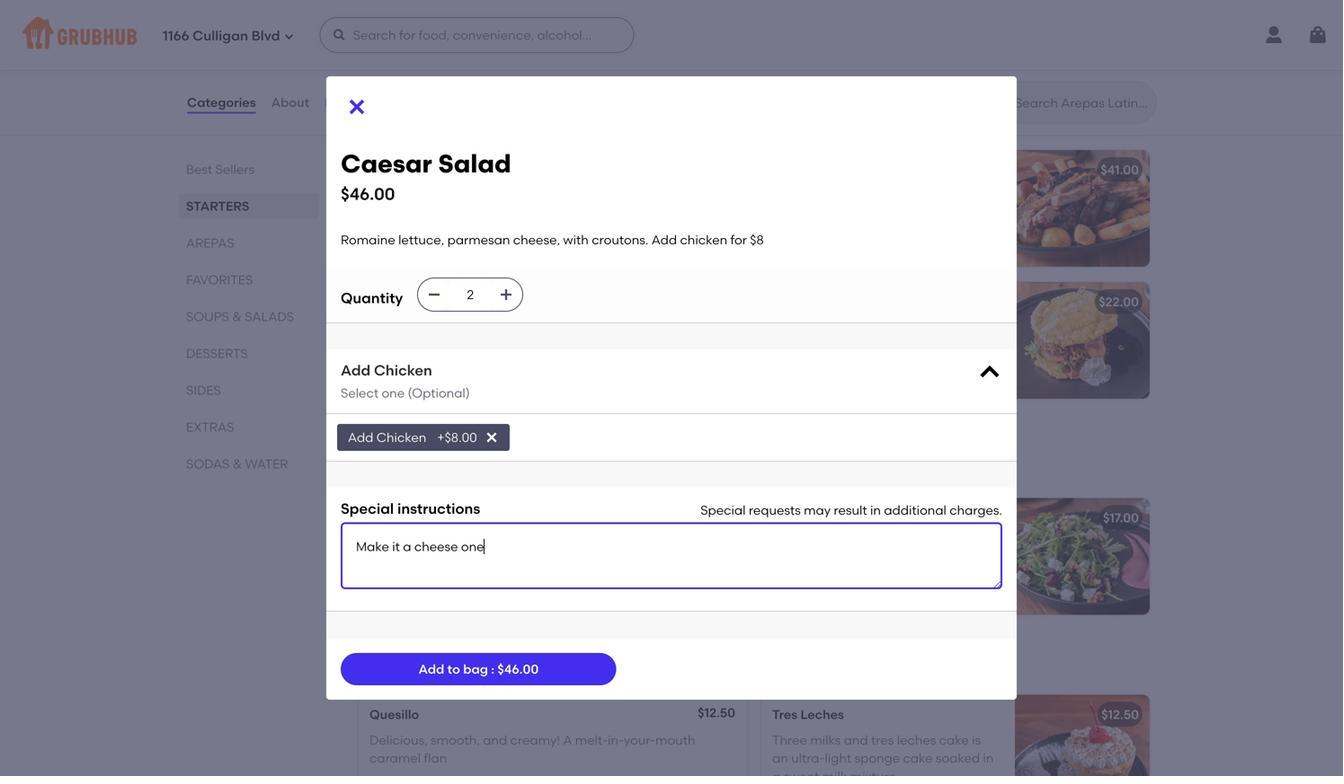 Task type: vqa. For each thing, say whether or not it's contained in the screenshot.
Add Chicken
yes



Task type: describe. For each thing, give the bounding box(es) containing it.
$15.00
[[693, 509, 731, 524]]

eye-
[[436, 56, 463, 71]]

reviews
[[325, 95, 375, 110]]

asado
[[370, 30, 410, 46]]

requests
[[749, 503, 801, 518]]

caesar salad
[[370, 511, 454, 526]]

perfection
[[528, 188, 591, 203]]

0 vertical spatial romaine lettuce, parmesan cheese, with croutons. add chicken for $8
[[341, 232, 764, 248]]

svg image inside main navigation navigation
[[332, 28, 347, 42]]

served inside crunchy pork skin fried to perfection and marinated in fresh lime, onion, cilantro, and peppers. served with avocado, and fried green plantains
[[506, 224, 548, 240]]

skin
[[455, 188, 478, 203]]

bandeja paisa colombian dish
[[370, 295, 560, 310]]

add to bag : $46.00
[[419, 662, 539, 678]]

0 vertical spatial cake
[[939, 733, 969, 748]]

raw
[[612, 56, 635, 71]]

your-
[[624, 733, 656, 748]]

extras tab
[[186, 418, 312, 437]]

sugar,
[[680, 56, 717, 71]]

paisa
[[425, 295, 459, 310]]

arepa,
[[370, 338, 410, 354]]

and up cilantro,
[[370, 206, 394, 221]]

in-
[[608, 733, 624, 748]]

sides
[[186, 383, 221, 398]]

0 vertical spatial lettuce,
[[398, 232, 444, 248]]

crunchy
[[370, 188, 421, 203]]

egg,
[[413, 338, 440, 354]]

(optional)
[[408, 386, 470, 401]]

1 vertical spatial romaine
[[370, 536, 424, 552]]

& for soups & salads
[[232, 309, 242, 325]]

green inside "salted rice, chicken, beef, shrimp and green onion. served with french fries"
[[800, 78, 835, 93]]

chicharron,
[[501, 320, 571, 335]]

three milks and tres leches cake is an ultra-light sponge cake soaked in a sweet milk mixture
[[772, 733, 994, 777]]

sides tab
[[186, 381, 312, 400]]

wine
[[397, 74, 425, 89]]

patacón maracucho image
[[1015, 282, 1150, 399]]

best sellers tab
[[186, 160, 312, 179]]

sponge
[[855, 751, 900, 767]]

fresh
[[478, 206, 508, 221]]

1 vertical spatial romaine lettuce, parmesan cheese, with croutons. add chicken for $8
[[370, 536, 706, 570]]

categories button
[[186, 70, 257, 135]]

and down peppers.
[[430, 243, 454, 258]]

delicious, smooth, and creamy! a melt-in-your-mouth caramel flan
[[370, 733, 696, 767]]

0 vertical spatial croutons.
[[592, 232, 649, 248]]

starters
[[186, 199, 249, 214]]

main navigation navigation
[[0, 0, 1344, 70]]

soups for soups & salads monday to friday
[[355, 437, 422, 460]]

fries
[[772, 96, 798, 111]]

1 horizontal spatial $8
[[750, 232, 764, 248]]

onion,
[[543, 206, 580, 221]]

favorites
[[186, 272, 253, 288]]

and inside minced beef, chorizo, chicharron, arepa, egg, plantain, white rice, red beans, and avocado
[[414, 357, 438, 372]]

tres
[[871, 733, 894, 748]]

caesar for caesar salad
[[370, 511, 415, 526]]

round
[[463, 56, 499, 71]]

three
[[772, 733, 807, 748]]

and inside "salted rice, chicken, beef, shrimp and green onion. served with french fries"
[[772, 78, 797, 93]]

special for special requests may result in additional charges.
[[701, 503, 746, 518]]

and inside marinated eye-round beef, cooked with raw brown sugar, and wine sauce with mashed potatoes
[[370, 74, 394, 89]]

0 vertical spatial parmesan
[[447, 232, 510, 248]]

1 horizontal spatial $12.50
[[1102, 708, 1139, 723]]

1 vertical spatial croutons.
[[621, 536, 678, 552]]

water
[[245, 457, 288, 472]]

beef, for round
[[502, 56, 532, 71]]

shrimp
[[931, 59, 972, 75]]

may
[[804, 503, 831, 518]]

white
[[500, 338, 533, 354]]

extras
[[186, 420, 234, 435]]

Special instructions text field
[[341, 523, 1003, 590]]

melt-
[[575, 733, 608, 748]]

select
[[341, 386, 379, 401]]

plantain,
[[443, 338, 497, 354]]

minced beef, chorizo, chicharron, arepa, egg, plantain, white rice, red beans, and avocado
[[370, 320, 586, 372]]

desserts tab
[[186, 344, 312, 363]]

& for sodas & water
[[233, 457, 242, 472]]

2 vertical spatial to
[[448, 662, 460, 678]]

result
[[834, 503, 868, 518]]

special instructions
[[341, 500, 480, 518]]

arepas
[[186, 236, 234, 251]]

quesillo
[[370, 708, 419, 723]]

rice, inside minced beef, chorizo, chicharron, arepa, egg, plantain, white rice, red beans, and avocado
[[536, 338, 562, 354]]

add for add chicken select one (optional)
[[341, 362, 371, 380]]

in inside crunchy pork skin fried to perfection and marinated in fresh lime, onion, cilantro, and peppers. served with avocado, and fried green plantains
[[464, 206, 475, 221]]

bandeja paisa colombian dish image
[[612, 282, 747, 399]]

soups & salads monday to friday
[[355, 437, 524, 475]]

reviews button
[[324, 70, 376, 135]]

chicken for add chicken
[[377, 430, 427, 445]]

leches
[[897, 733, 936, 748]]

a
[[563, 733, 572, 748]]

is
[[972, 733, 981, 748]]

1 vertical spatial cheese,
[[542, 536, 589, 552]]

onion.
[[838, 78, 876, 93]]

to for skin
[[512, 188, 525, 203]]

milks
[[810, 733, 841, 748]]

sodas
[[186, 457, 230, 472]]

lime,
[[511, 206, 540, 221]]

picada colombiana (chopped) image
[[1015, 150, 1150, 267]]

instructions
[[397, 500, 480, 518]]

sellers
[[215, 162, 255, 177]]

1 vertical spatial fried
[[457, 243, 485, 258]]

$46.00 inside caesar salad $46.00
[[341, 184, 395, 204]]

mashed
[[497, 74, 547, 89]]

quantity
[[341, 290, 403, 307]]

add for add to bag : $46.00
[[419, 662, 445, 678]]

starters tab
[[186, 197, 312, 216]]

beef, inside minced beef, chorizo, chicharron, arepa, egg, plantain, white rice, red beans, and avocado
[[418, 320, 448, 335]]

in inside three milks and tres leches cake is an ultra-light sponge cake soaked in a sweet milk mixture
[[983, 751, 994, 767]]

plantains
[[527, 243, 584, 258]]

0 vertical spatial fried
[[481, 188, 509, 203]]

add chicken select one (optional)
[[341, 362, 470, 401]]

0 vertical spatial cheese,
[[513, 232, 560, 248]]

ultra-
[[791, 751, 825, 767]]

friday
[[414, 462, 446, 475]]

categories
[[187, 95, 256, 110]]

beef, for chicken,
[[898, 59, 928, 75]]

and inside delicious, smooth, and creamy! a melt-in-your-mouth caramel flan
[[483, 733, 507, 748]]

1 vertical spatial parmesan
[[476, 536, 539, 552]]

green inside crunchy pork skin fried to perfection and marinated in fresh lime, onion, cilantro, and peppers. served with avocado, and fried green plantains
[[488, 243, 524, 258]]

to for salads
[[400, 462, 411, 475]]

chicken,
[[844, 59, 895, 75]]

monday
[[355, 462, 398, 475]]



Task type: locate. For each thing, give the bounding box(es) containing it.
1 vertical spatial for
[[420, 555, 437, 570]]

salads up desserts 'tab'
[[245, 309, 294, 325]]

0 vertical spatial served
[[879, 78, 921, 93]]

1 horizontal spatial rice,
[[815, 59, 841, 75]]

caesar down monday
[[370, 511, 415, 526]]

and down marinated in the top of the page
[[370, 74, 394, 89]]

+
[[731, 509, 739, 524]]

0 vertical spatial romaine
[[341, 232, 395, 248]]

1 horizontal spatial special
[[701, 503, 746, 518]]

0 vertical spatial for
[[731, 232, 747, 248]]

add inside add chicken select one (optional)
[[341, 362, 371, 380]]

0 horizontal spatial $8
[[440, 555, 453, 570]]

minced
[[370, 320, 415, 335]]

served
[[879, 78, 921, 93], [506, 224, 548, 240]]

0 horizontal spatial beef,
[[418, 320, 448, 335]]

marinated eye-round beef, cooked with raw brown sugar, and wine sauce with mashed potatoes
[[370, 56, 717, 89]]

lettuce, down instructions
[[427, 536, 473, 552]]

svg image
[[1308, 24, 1329, 46], [284, 31, 295, 42], [427, 288, 442, 302], [499, 288, 514, 302], [978, 361, 1003, 386], [485, 431, 499, 445]]

add chicken
[[348, 430, 427, 445]]

0 horizontal spatial salads
[[245, 309, 294, 325]]

svg image right about button
[[346, 96, 368, 118]]

1166
[[163, 28, 189, 44]]

salted rice, chicken, beef, shrimp and green onion. served with french fries
[[772, 59, 991, 111]]

0 horizontal spatial for
[[420, 555, 437, 570]]

caramel
[[370, 751, 421, 767]]

2 horizontal spatial in
[[983, 751, 994, 767]]

romaine lettuce, parmesan cheese, with croutons. add chicken for $8
[[341, 232, 764, 248], [370, 536, 706, 570]]

0 horizontal spatial desserts
[[186, 346, 248, 362]]

0 vertical spatial rice,
[[815, 59, 841, 75]]

sauce
[[428, 74, 465, 89]]

chicken up one at the left
[[374, 362, 432, 380]]

special
[[341, 500, 394, 518], [701, 503, 746, 518]]

1 vertical spatial soups
[[355, 437, 422, 460]]

soups for soups & salads
[[186, 309, 229, 325]]

$8 down instructions
[[440, 555, 453, 570]]

& inside tab
[[232, 309, 242, 325]]

chicken for add chicken select one (optional)
[[374, 362, 432, 380]]

beef, up mashed
[[502, 56, 532, 71]]

salted
[[772, 59, 812, 75]]

and
[[370, 74, 394, 89], [772, 78, 797, 93], [370, 206, 394, 221], [422, 224, 447, 240], [430, 243, 454, 258], [414, 357, 438, 372], [483, 733, 507, 748], [844, 733, 868, 748]]

beet salad image
[[1015, 499, 1150, 616]]

& left water
[[233, 457, 242, 472]]

in right result
[[871, 503, 881, 518]]

0 vertical spatial salads
[[245, 309, 294, 325]]

salads inside soups & salads monday to friday
[[446, 437, 524, 460]]

culligan
[[193, 28, 248, 44]]

fried down peppers.
[[457, 243, 485, 258]]

1 horizontal spatial salads
[[446, 437, 524, 460]]

rice, down the chicharron,
[[536, 338, 562, 354]]

lettuce,
[[398, 232, 444, 248], [427, 536, 473, 552]]

crunchy pork skin fried to perfection and marinated in fresh lime, onion, cilantro, and peppers. served with avocado, and fried green plantains
[[370, 188, 591, 258]]

1 vertical spatial chicken
[[377, 430, 427, 445]]

rice, inside "salted rice, chicken, beef, shrimp and green onion. served with french fries"
[[815, 59, 841, 75]]

salad down friday
[[418, 511, 454, 526]]

asado negro
[[370, 30, 451, 46]]

fried up 'fresh' on the top of page
[[481, 188, 509, 203]]

tres
[[772, 708, 798, 723]]

0 vertical spatial to
[[512, 188, 525, 203]]

desserts up quesillo
[[355, 653, 453, 676]]

and down marinated
[[422, 224, 447, 240]]

with inside crunchy pork skin fried to perfection and marinated in fresh lime, onion, cilantro, and peppers. served with avocado, and fried green plantains
[[552, 224, 577, 240]]

romaine down caesar salad
[[370, 536, 424, 552]]

1 vertical spatial served
[[506, 224, 548, 240]]

to inside soups & salads monday to friday
[[400, 462, 411, 475]]

1 vertical spatial cake
[[903, 751, 933, 767]]

svg image
[[332, 28, 347, 42], [346, 96, 368, 118]]

colombian
[[462, 295, 531, 310]]

bag
[[463, 662, 488, 678]]

soups up monday
[[355, 437, 422, 460]]

red
[[565, 338, 586, 354]]

marinated
[[397, 206, 461, 221]]

1 vertical spatial green
[[488, 243, 524, 258]]

1 horizontal spatial soups
[[355, 437, 422, 460]]

$15.00 +
[[693, 509, 739, 524]]

ceviche de chicharrón image
[[612, 150, 747, 267]]

with inside "salted rice, chicken, beef, shrimp and green onion. served with french fries"
[[924, 78, 949, 93]]

1 horizontal spatial green
[[800, 78, 835, 93]]

and inside three milks and tres leches cake is an ultra-light sponge cake soaked in a sweet milk mixture
[[844, 733, 868, 748]]

milk
[[823, 770, 847, 777]]

$46.00
[[341, 184, 395, 204], [498, 662, 539, 678]]

about
[[271, 95, 309, 110]]

parmesan
[[447, 232, 510, 248], [476, 536, 539, 552]]

0 vertical spatial $8
[[750, 232, 764, 248]]

$12.50
[[698, 706, 736, 721], [1102, 708, 1139, 723]]

sodas & water tab
[[186, 455, 312, 474]]

one
[[382, 386, 405, 401]]

special left requests
[[701, 503, 746, 518]]

1 vertical spatial in
[[871, 503, 881, 518]]

tres leches image
[[1015, 696, 1150, 777]]

special for special instructions
[[341, 500, 394, 518]]

and up light
[[844, 733, 868, 748]]

about button
[[270, 70, 310, 135]]

0 vertical spatial chicken
[[680, 232, 728, 248]]

0 horizontal spatial to
[[400, 462, 411, 475]]

blvd
[[252, 28, 280, 44]]

for
[[731, 232, 747, 248], [420, 555, 437, 570]]

salads for soups & salads monday to friday
[[446, 437, 524, 460]]

+$8.00
[[437, 430, 477, 445]]

& inside soups & salads monday to friday
[[427, 437, 441, 460]]

served down lime, at left
[[506, 224, 548, 240]]

salted rice, chicken, beef, shrimp and green onion. served with french fries button
[[762, 18, 1150, 135]]

to inside crunchy pork skin fried to perfection and marinated in fresh lime, onion, cilantro, and peppers. served with avocado, and fried green plantains
[[512, 188, 525, 203]]

served down chicken,
[[879, 78, 921, 93]]

smooth,
[[431, 733, 480, 748]]

additional
[[884, 503, 947, 518]]

beef, left shrimp
[[898, 59, 928, 75]]

served inside "salted rice, chicken, beef, shrimp and green onion. served with french fries"
[[879, 78, 921, 93]]

Search Arepas Latin Cuisine search field
[[1014, 94, 1151, 112]]

caesar for caesar salad $46.00
[[341, 149, 432, 179]]

& up desserts 'tab'
[[232, 309, 242, 325]]

$46.00 right :
[[498, 662, 539, 678]]

parmesan down instructions
[[476, 536, 539, 552]]

beef, inside "salted rice, chicken, beef, shrimp and green onion. served with french fries"
[[898, 59, 928, 75]]

salad right beet
[[804, 511, 840, 526]]

0 horizontal spatial in
[[464, 206, 475, 221]]

0 horizontal spatial served
[[506, 224, 548, 240]]

$22.00
[[1099, 295, 1139, 310]]

salads for soups & salads
[[245, 309, 294, 325]]

and up the fries
[[772, 78, 797, 93]]

caesar
[[341, 149, 432, 179], [370, 511, 415, 526]]

$41.00
[[1101, 162, 1139, 178]]

1166 culligan blvd
[[163, 28, 280, 44]]

sweet
[[784, 770, 820, 777]]

$17.00
[[1103, 511, 1139, 526]]

to up lime, at left
[[512, 188, 525, 203]]

caesar inside caesar salad $46.00
[[341, 149, 432, 179]]

soups down favorites
[[186, 309, 229, 325]]

to
[[512, 188, 525, 203], [400, 462, 411, 475], [448, 662, 460, 678]]

2 vertical spatial in
[[983, 751, 994, 767]]

1 vertical spatial to
[[400, 462, 411, 475]]

salad inside caesar salad $46.00
[[438, 149, 511, 179]]

beet salad
[[772, 511, 840, 526]]

mouth
[[656, 733, 696, 748]]

green down salted
[[800, 78, 835, 93]]

romaine
[[341, 232, 395, 248], [370, 536, 424, 552]]

leches
[[801, 708, 844, 723]]

salad for beet salad
[[804, 511, 840, 526]]

1 horizontal spatial to
[[448, 662, 460, 678]]

salad up 'skin'
[[438, 149, 511, 179]]

green down peppers.
[[488, 243, 524, 258]]

0 horizontal spatial rice,
[[536, 338, 562, 354]]

arepas tab
[[186, 234, 312, 253]]

& up friday
[[427, 437, 441, 460]]

$41.00 button
[[762, 150, 1150, 267]]

0 vertical spatial soups
[[186, 309, 229, 325]]

in right soaked
[[983, 751, 994, 767]]

1 horizontal spatial served
[[879, 78, 921, 93]]

0 vertical spatial $46.00
[[341, 184, 395, 204]]

& for soups & salads monday to friday
[[427, 437, 441, 460]]

parmesan down 'fresh' on the top of page
[[447, 232, 510, 248]]

salads up friday
[[446, 437, 524, 460]]

salad for caesar salad
[[418, 511, 454, 526]]

1 vertical spatial salads
[[446, 437, 524, 460]]

chicken inside add chicken select one (optional)
[[374, 362, 432, 380]]

special down monday
[[341, 500, 394, 518]]

chicharrón
[[442, 162, 512, 178]]

lettuce, down marinated
[[398, 232, 444, 248]]

$8 right ceviche de chicharrón image
[[750, 232, 764, 248]]

creamy!
[[510, 733, 560, 748]]

favorites tab
[[186, 271, 312, 290]]

avocado,
[[370, 243, 427, 258]]

a
[[772, 770, 781, 777]]

romaine down crunchy
[[341, 232, 395, 248]]

0 horizontal spatial green
[[488, 243, 524, 258]]

0 vertical spatial in
[[464, 206, 475, 221]]

beet
[[772, 511, 801, 526]]

beans,
[[370, 357, 411, 372]]

and right smooth,
[[483, 733, 507, 748]]

0 horizontal spatial special
[[341, 500, 394, 518]]

$46.00 down ceviche
[[341, 184, 395, 204]]

best sellers
[[186, 162, 255, 177]]

cake up soaked
[[939, 733, 969, 748]]

Input item quantity number field
[[451, 279, 490, 311]]

caesar up crunchy
[[341, 149, 432, 179]]

arroz de la casa image
[[1015, 18, 1150, 135]]

1 vertical spatial caesar
[[370, 511, 415, 526]]

& inside tab
[[233, 457, 242, 472]]

rice, up onion.
[[815, 59, 841, 75]]

$8
[[750, 232, 764, 248], [440, 555, 453, 570]]

1 vertical spatial lettuce,
[[427, 536, 473, 552]]

1 horizontal spatial $46.00
[[498, 662, 539, 678]]

1 vertical spatial $46.00
[[498, 662, 539, 678]]

salads inside tab
[[245, 309, 294, 325]]

potatoes
[[550, 74, 605, 89]]

0 horizontal spatial chicken
[[370, 555, 417, 570]]

beef, up egg,
[[418, 320, 448, 335]]

beef,
[[502, 56, 532, 71], [898, 59, 928, 75], [418, 320, 448, 335]]

0 horizontal spatial cake
[[903, 751, 933, 767]]

and down egg,
[[414, 357, 438, 372]]

chicken
[[374, 362, 432, 380], [377, 430, 427, 445]]

1 vertical spatial desserts
[[355, 653, 453, 676]]

desserts inside 'tab'
[[186, 346, 248, 362]]

0 horizontal spatial $46.00
[[341, 184, 395, 204]]

0 vertical spatial caesar
[[341, 149, 432, 179]]

negro
[[413, 30, 451, 46]]

soups inside tab
[[186, 309, 229, 325]]

salad
[[438, 149, 511, 179], [418, 511, 454, 526], [804, 511, 840, 526]]

tres leches
[[772, 708, 844, 723]]

2 horizontal spatial to
[[512, 188, 525, 203]]

desserts up sides
[[186, 346, 248, 362]]

light
[[825, 751, 852, 767]]

marinated
[[370, 56, 433, 71]]

0 vertical spatial green
[[800, 78, 835, 93]]

cake down leches
[[903, 751, 933, 767]]

0 vertical spatial chicken
[[374, 362, 432, 380]]

chicken up monday
[[377, 430, 427, 445]]

mixture
[[850, 770, 896, 777]]

beef, inside marinated eye-round beef, cooked with raw brown sugar, and wine sauce with mashed potatoes
[[502, 56, 532, 71]]

1 horizontal spatial cake
[[939, 733, 969, 748]]

soups & salads
[[186, 309, 294, 325]]

0 vertical spatial svg image
[[332, 28, 347, 42]]

soups inside soups & salads monday to friday
[[355, 437, 422, 460]]

add for add chicken
[[348, 430, 374, 445]]

1 horizontal spatial chicken
[[680, 232, 728, 248]]

chorizo,
[[451, 320, 498, 335]]

0 horizontal spatial soups
[[186, 309, 229, 325]]

2 horizontal spatial beef,
[[898, 59, 928, 75]]

to left "bag"
[[448, 662, 460, 678]]

an
[[772, 751, 788, 767]]

1 vertical spatial rice,
[[536, 338, 562, 354]]

soups & salads tab
[[186, 308, 312, 326]]

1 horizontal spatial beef,
[[502, 56, 532, 71]]

ceviche
[[370, 162, 420, 178]]

charges.
[[950, 503, 1003, 518]]

svg image left asado
[[332, 28, 347, 42]]

1 vertical spatial $8
[[440, 555, 453, 570]]

0 vertical spatial desserts
[[186, 346, 248, 362]]

flan
[[424, 751, 447, 767]]

1 horizontal spatial desserts
[[355, 653, 453, 676]]

avocado
[[441, 357, 495, 372]]

1 vertical spatial chicken
[[370, 555, 417, 570]]

salad for caesar salad $46.00
[[438, 149, 511, 179]]

to left friday
[[400, 462, 411, 475]]

1 horizontal spatial in
[[871, 503, 881, 518]]

soups
[[186, 309, 229, 325], [355, 437, 422, 460]]

1 horizontal spatial for
[[731, 232, 747, 248]]

in down 'skin'
[[464, 206, 475, 221]]

0 horizontal spatial $12.50
[[698, 706, 736, 721]]

1 vertical spatial svg image
[[346, 96, 368, 118]]

special requests may result in additional charges.
[[701, 503, 1003, 518]]



